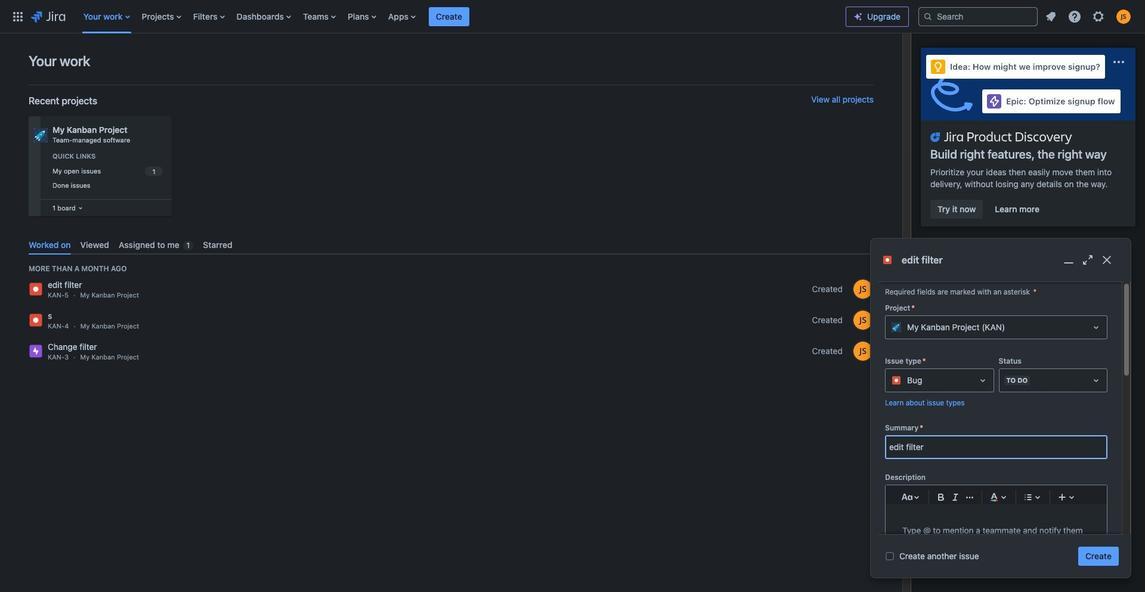 Task type: vqa. For each thing, say whether or not it's contained in the screenshot.
the rightmost open image
yes



Task type: describe. For each thing, give the bounding box(es) containing it.
help image
[[1068, 9, 1082, 24]]

2 open image from the top
[[1090, 374, 1104, 388]]

minimize image
[[1062, 253, 1076, 267]]

your profile and settings image
[[1117, 9, 1131, 24]]

discard changes and close image
[[1100, 253, 1115, 267]]

primary element
[[7, 0, 846, 33]]

0 horizontal spatial list
[[77, 0, 846, 33]]

settings image
[[1092, 9, 1106, 24]]

1 open image from the top
[[1090, 321, 1104, 335]]

lists image
[[1022, 490, 1036, 505]]

italic ⌘i image
[[949, 490, 963, 505]]

open image
[[976, 374, 990, 388]]

text formatting group
[[934, 490, 977, 505]]



Task type: locate. For each thing, give the bounding box(es) containing it.
tab list
[[24, 236, 874, 255]]

Search field
[[919, 7, 1038, 26]]

1 vertical spatial open image
[[1090, 374, 1104, 388]]

bold ⌘b image
[[934, 490, 949, 505]]

1 horizontal spatial list
[[1041, 6, 1138, 27]]

more image
[[1112, 55, 1127, 69]]

Description area, start typing to enter text. text field
[[903, 524, 1091, 552]]

None search field
[[919, 7, 1038, 26]]

list
[[77, 0, 846, 33], [1041, 6, 1138, 27]]

more formatting image
[[963, 490, 977, 505]]

0 vertical spatial open image
[[1090, 321, 1104, 335]]

go full screen image
[[1081, 253, 1096, 267]]

search image
[[924, 12, 933, 21]]

banner
[[0, 0, 1146, 33]]

jira image
[[31, 9, 65, 24], [31, 9, 65, 24]]

list item
[[429, 0, 470, 33]]

notifications image
[[1044, 9, 1059, 24]]

None text field
[[886, 437, 1107, 458]]

jira product discovery image
[[921, 50, 1127, 119], [931, 130, 1073, 144], [931, 130, 1073, 144]]

open image
[[1090, 321, 1104, 335], [1090, 374, 1104, 388]]

edit filter image
[[883, 255, 893, 265]]

appswitcher icon image
[[11, 9, 25, 24]]



